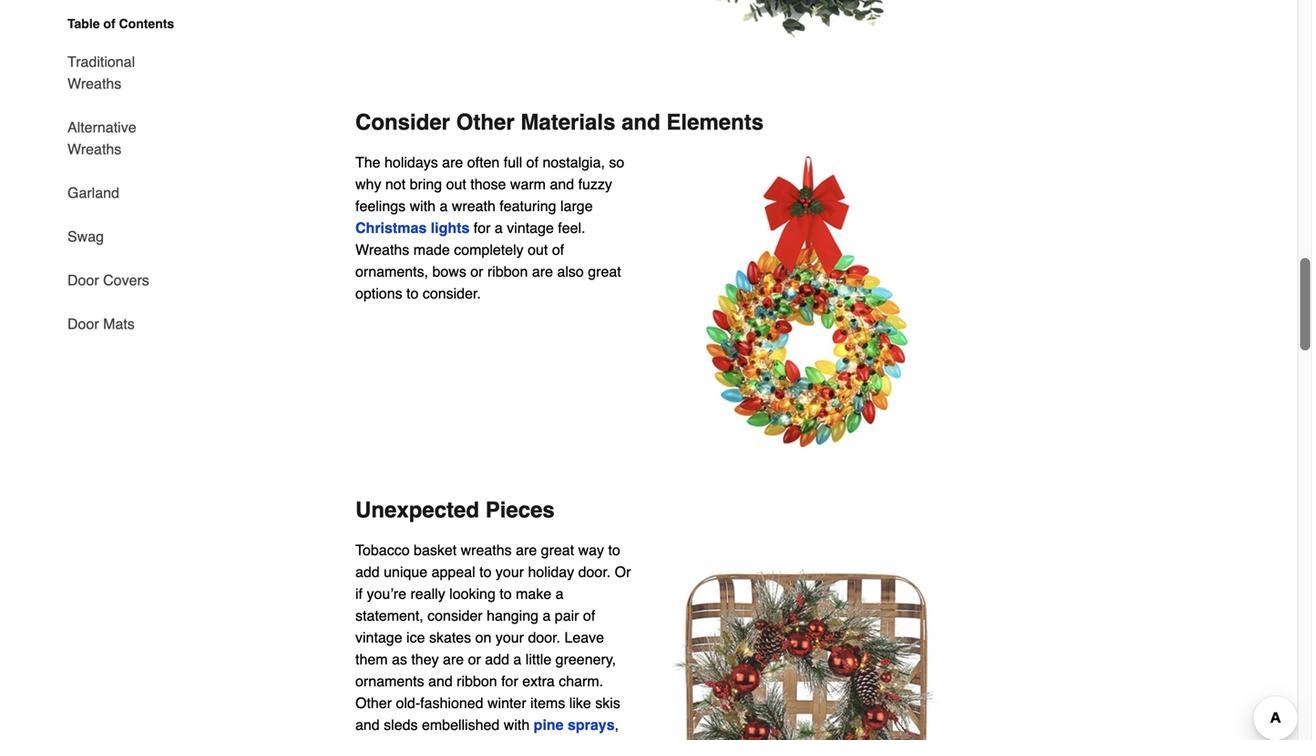 Task type: describe. For each thing, give the bounding box(es) containing it.
wreath inside , ribbon or even a small wreath look grea
[[503, 737, 547, 741]]

appeal
[[432, 562, 475, 579]]

to inside "for a vintage feel. wreaths made completely out of ornaments, bows or ribbon are also great options to consider."
[[406, 283, 419, 300]]

warm
[[510, 174, 546, 191]]

leave
[[565, 628, 604, 645]]

0 vertical spatial door.
[[578, 562, 611, 579]]

pieces
[[485, 496, 555, 521]]

table of contents element
[[53, 15, 190, 335]]

with inside the holidays are often full of nostalgia, so why not bring out those warm and fuzzy feelings with a wreath featuring large christmas lights
[[410, 196, 436, 213]]

even
[[417, 737, 449, 741]]

completely
[[454, 240, 524, 257]]

consider other materials and elements
[[355, 108, 764, 133]]

a inside , ribbon or even a small wreath look grea
[[453, 737, 461, 741]]

a wreath with red ornaments and pinecones attached to a tobacco basket. image
[[656, 538, 957, 741]]

christmas lights link
[[355, 218, 470, 235]]

vintage inside tobacco basket wreaths are great way to add unique appeal to your holiday door. or if you're really looking to make a statement, consider hanging a pair of vintage ice skates on your door. leave them as they are or add a little greenery, ornaments and ribbon for extra charm. other old-fashioned winter items like skis and sleds embellished with
[[355, 628, 402, 645]]

those
[[471, 174, 506, 191]]

mats
[[103, 316, 135, 333]]

also
[[557, 262, 584, 278]]

wreaths
[[461, 540, 512, 557]]

make
[[516, 584, 552, 601]]

feel.
[[558, 218, 586, 235]]

lights
[[431, 218, 470, 235]]

and left sleds
[[355, 715, 380, 732]]

door covers
[[67, 272, 149, 289]]

christmas
[[355, 218, 427, 235]]

full
[[504, 152, 522, 169]]

wreaths for alternative wreaths
[[67, 141, 121, 158]]

a wreath made of vintage-style multicolor christmas lights with a red bow and green holly leaf. image
[[656, 150, 957, 451]]

if
[[355, 584, 363, 601]]

are up holiday
[[516, 540, 537, 557]]

swag link
[[67, 215, 104, 259]]

you're
[[367, 584, 406, 601]]

fuzzy
[[578, 174, 612, 191]]

great inside "for a vintage feel. wreaths made completely out of ornaments, bows or ribbon are also great options to consider."
[[588, 262, 621, 278]]

ice
[[406, 628, 425, 645]]

statement,
[[355, 606, 423, 623]]

alternative wreaths
[[67, 119, 136, 158]]

unique
[[384, 562, 428, 579]]

1 vertical spatial add
[[485, 650, 509, 667]]

0 horizontal spatial add
[[355, 562, 380, 579]]

great inside tobacco basket wreaths are great way to add unique appeal to your holiday door. or if you're really looking to make a statement, consider hanging a pair of vintage ice skates on your door. leave them as they are or add a little greenery, ornaments and ribbon for extra charm. other old-fashioned winter items like skis and sleds embellished with
[[541, 540, 574, 557]]

skis
[[595, 694, 620, 710]]

wreaths for traditional wreaths
[[67, 75, 121, 92]]

often
[[467, 152, 500, 169]]

contents
[[119, 16, 174, 31]]

for inside tobacco basket wreaths are great way to add unique appeal to your holiday door. or if you're really looking to make a statement, consider hanging a pair of vintage ice skates on your door. leave them as they are or add a little greenery, ornaments and ribbon for extra charm. other old-fashioned winter items like skis and sleds embellished with
[[501, 672, 518, 689]]

are inside "for a vintage feel. wreaths made completely out of ornaments, bows or ribbon are also great options to consider."
[[532, 262, 553, 278]]

like
[[569, 694, 591, 710]]

wreaths inside "for a vintage feel. wreaths made completely out of ornaments, bows or ribbon are also great options to consider."
[[355, 240, 409, 257]]

the
[[355, 152, 381, 169]]

or inside "for a vintage feel. wreaths made completely out of ornaments, bows or ribbon are also great options to consider."
[[471, 262, 483, 278]]

to down wreaths
[[479, 562, 492, 579]]

pine
[[534, 715, 564, 732]]

door for door mats
[[67, 316, 99, 333]]

to right way
[[608, 540, 620, 557]]

fashioned
[[420, 694, 483, 710]]

little
[[526, 650, 552, 667]]

materials
[[521, 108, 616, 133]]

alternative wreaths link
[[67, 106, 190, 171]]

a left pair in the bottom left of the page
[[543, 606, 551, 623]]

1 your from the top
[[496, 562, 524, 579]]

not
[[385, 174, 406, 191]]

consider
[[428, 606, 483, 623]]

to up the hanging
[[500, 584, 512, 601]]

are down skates
[[443, 650, 464, 667]]

unexpected
[[355, 496, 479, 521]]

the holidays are often full of nostalgia, so why not bring out those warm and fuzzy feelings with a wreath featuring large christmas lights
[[355, 152, 625, 235]]

greenery,
[[556, 650, 616, 667]]

look
[[551, 737, 577, 741]]

holiday
[[528, 562, 574, 579]]

ribbon inside tobacco basket wreaths are great way to add unique appeal to your holiday door. or if you're really looking to make a statement, consider hanging a pair of vintage ice skates on your door. leave them as they are or add a little greenery, ornaments and ribbon for extra charm. other old-fashioned winter items like skis and sleds embellished with
[[457, 672, 497, 689]]

garland
[[67, 185, 119, 201]]

consider.
[[423, 283, 481, 300]]

a left little
[[513, 650, 522, 667]]

options
[[355, 283, 402, 300]]

other inside tobacco basket wreaths are great way to add unique appeal to your holiday door. or if you're really looking to make a statement, consider hanging a pair of vintage ice skates on your door. leave them as they are or add a little greenery, ornaments and ribbon for extra charm. other old-fashioned winter items like skis and sleds embellished with
[[355, 694, 392, 710]]

as
[[392, 650, 407, 667]]

are inside the holidays are often full of nostalgia, so why not bring out those warm and fuzzy feelings with a wreath featuring large christmas lights
[[442, 152, 463, 169]]

bring
[[410, 174, 442, 191]]

pine sprays link
[[534, 715, 615, 732]]

traditional wreaths link
[[67, 40, 190, 106]]

garland link
[[67, 171, 119, 215]]

hanging
[[487, 606, 539, 623]]

or inside , ribbon or even a small wreath look grea
[[400, 737, 413, 741]]

featuring
[[500, 196, 556, 213]]

for inside "for a vintage feel. wreaths made completely out of ornaments, bows or ribbon are also great options to consider."
[[474, 218, 491, 235]]

table
[[67, 16, 100, 31]]

they
[[411, 650, 439, 667]]

really
[[411, 584, 445, 601]]



Task type: vqa. For each thing, say whether or not it's contained in the screenshot.
"OUT" to the left
yes



Task type: locate. For each thing, give the bounding box(es) containing it.
1 vertical spatial wreaths
[[67, 141, 121, 158]]

charm.
[[559, 672, 603, 689]]

why
[[355, 174, 381, 191]]

great
[[588, 262, 621, 278], [541, 540, 574, 557]]

so
[[609, 152, 625, 169]]

with
[[410, 196, 436, 213], [504, 715, 530, 732]]

door. down way
[[578, 562, 611, 579]]

add
[[355, 562, 380, 579], [485, 650, 509, 667]]

0 vertical spatial other
[[456, 108, 515, 133]]

0 vertical spatial ribbon
[[488, 262, 528, 278]]

0 vertical spatial door
[[67, 272, 99, 289]]

a up the completely
[[495, 218, 503, 235]]

add down the "on" at the bottom
[[485, 650, 509, 667]]

vintage down featuring
[[507, 218, 554, 235]]

ribbon up fashioned
[[457, 672, 497, 689]]

2 vertical spatial wreaths
[[355, 240, 409, 257]]

of up also
[[552, 240, 564, 257]]

your down the hanging
[[496, 628, 524, 645]]

for
[[474, 218, 491, 235], [501, 672, 518, 689]]

1 horizontal spatial add
[[485, 650, 509, 667]]

or down the "on" at the bottom
[[468, 650, 481, 667]]

1 vertical spatial for
[[501, 672, 518, 689]]

0 horizontal spatial with
[[410, 196, 436, 213]]

your down wreaths
[[496, 562, 524, 579]]

ornaments,
[[355, 262, 428, 278]]

1 horizontal spatial vintage
[[507, 218, 554, 235]]

add up if
[[355, 562, 380, 579]]

0 horizontal spatial great
[[541, 540, 574, 557]]

great right also
[[588, 262, 621, 278]]

vintage inside "for a vintage feel. wreaths made completely out of ornaments, bows or ribbon are also great options to consider."
[[507, 218, 554, 235]]

, ribbon or even a small wreath look grea
[[355, 715, 633, 741]]

2 vertical spatial ribbon
[[355, 737, 396, 741]]

wreaths down traditional
[[67, 75, 121, 92]]

large
[[560, 196, 593, 213]]

1 horizontal spatial door.
[[578, 562, 611, 579]]

other
[[456, 108, 515, 133], [355, 694, 392, 710]]

for up winter
[[501, 672, 518, 689]]

a up lights
[[440, 196, 448, 213]]

ribbon inside , ribbon or even a small wreath look grea
[[355, 737, 396, 741]]

or
[[471, 262, 483, 278], [468, 650, 481, 667], [400, 737, 413, 741]]

door.
[[578, 562, 611, 579], [528, 628, 560, 645]]

0 horizontal spatial for
[[474, 218, 491, 235]]

0 horizontal spatial wreath
[[452, 196, 496, 213]]

or
[[615, 562, 631, 579]]

feelings
[[355, 196, 406, 213]]

0 vertical spatial or
[[471, 262, 483, 278]]

winter
[[488, 694, 526, 710]]

0 horizontal spatial vintage
[[355, 628, 402, 645]]

holidays
[[385, 152, 438, 169]]

1 horizontal spatial other
[[456, 108, 515, 133]]

,
[[615, 715, 619, 732]]

swag
[[67, 228, 104, 245]]

1 vertical spatial vintage
[[355, 628, 402, 645]]

door covers link
[[67, 259, 149, 303]]

out
[[446, 174, 466, 191], [528, 240, 548, 257]]

basket
[[414, 540, 457, 557]]

wreath down the pine
[[503, 737, 547, 741]]

skates
[[429, 628, 471, 645]]

1 vertical spatial door.
[[528, 628, 560, 645]]

wreath inside the holidays are often full of nostalgia, so why not bring out those warm and fuzzy feelings with a wreath featuring large christmas lights
[[452, 196, 496, 213]]

wreaths inside traditional wreaths
[[67, 75, 121, 92]]

0 vertical spatial out
[[446, 174, 466, 191]]

1 vertical spatial wreath
[[503, 737, 547, 741]]

1 horizontal spatial out
[[528, 240, 548, 257]]

door up door mats link in the top left of the page
[[67, 272, 99, 289]]

of inside the holidays are often full of nostalgia, so why not bring out those warm and fuzzy feelings with a wreath featuring large christmas lights
[[526, 152, 539, 169]]

with inside tobacco basket wreaths are great way to add unique appeal to your holiday door. or if you're really looking to make a statement, consider hanging a pair of vintage ice skates on your door. leave them as they are or add a little greenery, ornaments and ribbon for extra charm. other old-fashioned winter items like skis and sleds embellished with
[[504, 715, 530, 732]]

1 horizontal spatial with
[[504, 715, 530, 732]]

for up the completely
[[474, 218, 491, 235]]

a inside "for a vintage feel. wreaths made completely out of ornaments, bows or ribbon are also great options to consider."
[[495, 218, 503, 235]]

0 vertical spatial with
[[410, 196, 436, 213]]

and up fashioned
[[428, 672, 453, 689]]

ribbon down sleds
[[355, 737, 396, 741]]

vintage up them
[[355, 628, 402, 645]]

2 vertical spatial or
[[400, 737, 413, 741]]

2 door from the top
[[67, 316, 99, 333]]

of inside "for a vintage feel. wreaths made completely out of ornaments, bows or ribbon are also great options to consider."
[[552, 240, 564, 257]]

0 horizontal spatial out
[[446, 174, 466, 191]]

door mats
[[67, 316, 135, 333]]

are left "often"
[[442, 152, 463, 169]]

0 vertical spatial wreath
[[452, 196, 496, 213]]

vintage
[[507, 218, 554, 235], [355, 628, 402, 645]]

1 vertical spatial out
[[528, 240, 548, 257]]

old-
[[396, 694, 420, 710]]

of right pair in the bottom left of the page
[[583, 606, 595, 623]]

1 horizontal spatial great
[[588, 262, 621, 278]]

pine sprays
[[534, 715, 615, 732]]

sprays
[[568, 715, 615, 732]]

unexpected pieces
[[355, 496, 555, 521]]

a
[[440, 196, 448, 213], [495, 218, 503, 235], [556, 584, 564, 601], [543, 606, 551, 623], [513, 650, 522, 667], [453, 737, 461, 741]]

and down nostalgia,
[[550, 174, 574, 191]]

ribbon down the completely
[[488, 262, 528, 278]]

other down ornaments
[[355, 694, 392, 710]]

embellished
[[422, 715, 500, 732]]

door left mats
[[67, 316, 99, 333]]

consider
[[355, 108, 450, 133]]

1 horizontal spatial for
[[501, 672, 518, 689]]

your
[[496, 562, 524, 579], [496, 628, 524, 645]]

on
[[475, 628, 492, 645]]

out down featuring
[[528, 240, 548, 257]]

1 vertical spatial with
[[504, 715, 530, 732]]

of inside tobacco basket wreaths are great way to add unique appeal to your holiday door. or if you're really looking to make a statement, consider hanging a pair of vintage ice skates on your door. leave them as they are or add a little greenery, ornaments and ribbon for extra charm. other old-fashioned winter items like skis and sleds embellished with
[[583, 606, 595, 623]]

of
[[103, 16, 115, 31], [526, 152, 539, 169], [552, 240, 564, 257], [583, 606, 595, 623]]

0 vertical spatial your
[[496, 562, 524, 579]]

nostalgia,
[[543, 152, 605, 169]]

1 vertical spatial your
[[496, 628, 524, 645]]

of right table
[[103, 16, 115, 31]]

1 horizontal spatial wreath
[[503, 737, 547, 741]]

1 vertical spatial door
[[67, 316, 99, 333]]

wreaths down the christmas
[[355, 240, 409, 257]]

and up so
[[622, 108, 660, 133]]

or down sleds
[[400, 737, 413, 741]]

of right full
[[526, 152, 539, 169]]

way
[[578, 540, 604, 557]]

0 vertical spatial wreaths
[[67, 75, 121, 92]]

small
[[465, 737, 499, 741]]

for a vintage feel. wreaths made completely out of ornaments, bows or ribbon are also great options to consider.
[[355, 218, 621, 300]]

out right the bring
[[446, 174, 466, 191]]

1 vertical spatial or
[[468, 650, 481, 667]]

with down the bring
[[410, 196, 436, 213]]

traditional wreaths
[[67, 53, 135, 92]]

wreaths
[[67, 75, 121, 92], [67, 141, 121, 158], [355, 240, 409, 257]]

traditional
[[67, 53, 135, 70]]

great up holiday
[[541, 540, 574, 557]]

or down the completely
[[471, 262, 483, 278]]

0 horizontal spatial other
[[355, 694, 392, 710]]

ribbon
[[488, 262, 528, 278], [457, 672, 497, 689], [355, 737, 396, 741]]

sleds
[[384, 715, 418, 732]]

to down ornaments,
[[406, 283, 419, 300]]

2 your from the top
[[496, 628, 524, 645]]

out inside the holidays are often full of nostalgia, so why not bring out those warm and fuzzy feelings with a wreath featuring large christmas lights
[[446, 174, 466, 191]]

a inside the holidays are often full of nostalgia, so why not bring out those warm and fuzzy feelings with a wreath featuring large christmas lights
[[440, 196, 448, 213]]

alternative
[[67, 119, 136, 136]]

bows
[[432, 262, 466, 278]]

and
[[622, 108, 660, 133], [550, 174, 574, 191], [428, 672, 453, 689], [355, 715, 380, 732]]

0 vertical spatial vintage
[[507, 218, 554, 235]]

wreaths down alternative
[[67, 141, 121, 158]]

with down winter
[[504, 715, 530, 732]]

door mats link
[[67, 303, 135, 335]]

elements
[[667, 108, 764, 133]]

0 vertical spatial add
[[355, 562, 380, 579]]

1 vertical spatial great
[[541, 540, 574, 557]]

ornaments
[[355, 672, 424, 689]]

out inside "for a vintage feel. wreaths made completely out of ornaments, bows or ribbon are also great options to consider."
[[528, 240, 548, 257]]

tobacco basket wreaths are great way to add unique appeal to your holiday door. or if you're really looking to make a statement, consider hanging a pair of vintage ice skates on your door. leave them as they are or add a little greenery, ornaments and ribbon for extra charm. other old-fashioned winter items like skis and sleds embellished with
[[355, 540, 631, 732]]

a up pair in the bottom left of the page
[[556, 584, 564, 601]]

wreaths inside alternative wreaths
[[67, 141, 121, 158]]

table of contents
[[67, 16, 174, 31]]

a eucalyptus leaf wreath with a red velvet bow and three white bells. image
[[656, 0, 957, 62]]

0 vertical spatial for
[[474, 218, 491, 235]]

covers
[[103, 272, 149, 289]]

items
[[530, 694, 565, 710]]

to
[[406, 283, 419, 300], [608, 540, 620, 557], [479, 562, 492, 579], [500, 584, 512, 601]]

other up "often"
[[456, 108, 515, 133]]

and inside the holidays are often full of nostalgia, so why not bring out those warm and fuzzy feelings with a wreath featuring large christmas lights
[[550, 174, 574, 191]]

1 vertical spatial ribbon
[[457, 672, 497, 689]]

are left also
[[532, 262, 553, 278]]

them
[[355, 650, 388, 667]]

of inside table of contents element
[[103, 16, 115, 31]]

a down embellished
[[453, 737, 461, 741]]

door for door covers
[[67, 272, 99, 289]]

made
[[414, 240, 450, 257]]

1 door from the top
[[67, 272, 99, 289]]

0 vertical spatial great
[[588, 262, 621, 278]]

tobacco
[[355, 540, 410, 557]]

or inside tobacco basket wreaths are great way to add unique appeal to your holiday door. or if you're really looking to make a statement, consider hanging a pair of vintage ice skates on your door. leave them as they are or add a little greenery, ornaments and ribbon for extra charm. other old-fashioned winter items like skis and sleds embellished with
[[468, 650, 481, 667]]

wreath down those
[[452, 196, 496, 213]]

ribbon inside "for a vintage feel. wreaths made completely out of ornaments, bows or ribbon are also great options to consider."
[[488, 262, 528, 278]]

0 horizontal spatial door.
[[528, 628, 560, 645]]

looking
[[449, 584, 496, 601]]

extra
[[522, 672, 555, 689]]

door. up little
[[528, 628, 560, 645]]

1 vertical spatial other
[[355, 694, 392, 710]]

pair
[[555, 606, 579, 623]]



